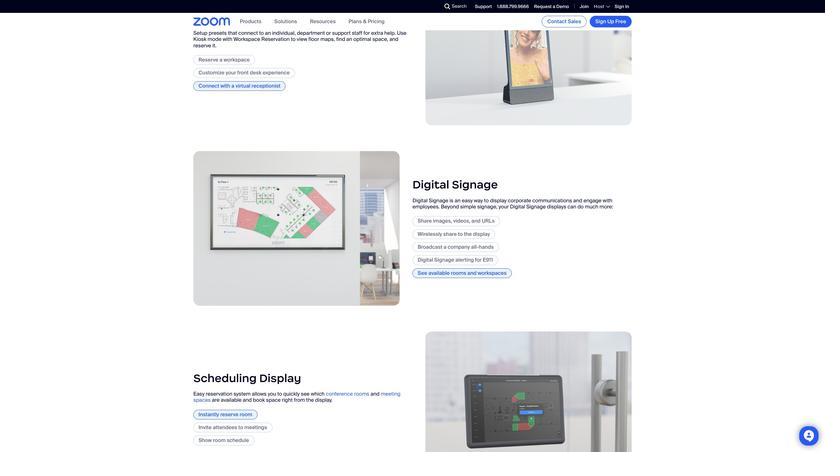 Task type: locate. For each thing, give the bounding box(es) containing it.
rooms
[[451, 270, 466, 277], [354, 391, 370, 398]]

room right show
[[213, 437, 226, 444]]

0 horizontal spatial reserve
[[193, 42, 211, 49]]

your inside the customize your front desk experience button
[[226, 69, 236, 76]]

setup
[[193, 24, 208, 30], [193, 30, 208, 37]]

0 vertical spatial sign
[[615, 3, 624, 9]]

0 vertical spatial reserve
[[193, 42, 211, 49]]

1 setup from the top
[[193, 24, 208, 30]]

0 vertical spatial the
[[464, 231, 472, 238]]

digital
[[413, 178, 449, 192], [413, 197, 428, 204], [510, 203, 525, 210], [418, 257, 433, 264]]

connect
[[199, 82, 219, 89]]

and down alerting
[[468, 270, 477, 277]]

0 vertical spatial your
[[248, 24, 258, 30]]

your inside the digital signage is an easy way to display corporate communications and engage with employees. beyond simple signage, your digital signage displays can do much more:
[[499, 203, 509, 210]]

customize
[[199, 69, 225, 76]]

signage for digital signage alerting for e911
[[435, 257, 454, 264]]

digital up share
[[413, 197, 428, 204]]

invite attendees to meetings button
[[193, 423, 272, 433]]

0 vertical spatial virtual
[[363, 24, 377, 30]]

broadcast
[[418, 244, 443, 251]]

2 vertical spatial kiosk
[[193, 36, 206, 43]]

digital signage alerting for e911
[[418, 257, 493, 264]]

0 vertical spatial for
[[364, 30, 370, 37]]

1 vertical spatial display
[[473, 231, 490, 238]]

free
[[616, 18, 627, 25]]

0 horizontal spatial sign
[[596, 18, 606, 25]]

your left front
[[226, 69, 236, 76]]

broadcast a company all-hands button
[[413, 242, 499, 252]]

for right staff
[[364, 30, 370, 37]]

can
[[568, 203, 577, 210]]

kiosk up zoom
[[193, 4, 224, 18]]

images,
[[433, 218, 452, 224]]

for
[[364, 30, 370, 37], [475, 257, 482, 264]]

the down videos,
[[464, 231, 472, 238]]

meetings
[[244, 424, 267, 431]]

rooms right conference
[[354, 391, 370, 398]]

hands
[[479, 244, 494, 251]]

lobby
[[259, 24, 272, 30]]

share
[[443, 231, 457, 238]]

available inside scheduling display element
[[221, 397, 242, 404]]

with inside the connect with a virtual receptionist button
[[220, 82, 230, 89]]

the inside button
[[464, 231, 472, 238]]

individual,
[[272, 30, 296, 37]]

1 horizontal spatial available
[[429, 270, 450, 277]]

customize your front desk experience
[[199, 69, 290, 76]]

contact sales link
[[542, 16, 587, 27]]

reserve left it.
[[193, 42, 211, 49]]

2 vertical spatial your
[[499, 203, 509, 210]]

rooms inside button
[[451, 270, 466, 277]]

and inside the digital signage is an easy way to display corporate communications and engage with employees. beyond simple signage, your digital signage displays can do much more:
[[574, 197, 583, 204]]

engage
[[584, 197, 602, 204]]

optimal
[[354, 36, 371, 43]]

1 vertical spatial room
[[213, 437, 226, 444]]

search
[[452, 3, 467, 9]]

2 horizontal spatial an
[[455, 197, 461, 204]]

display up hands
[[473, 231, 490, 238]]

join
[[580, 3, 589, 9]]

signage left is
[[429, 197, 449, 204]]

displays
[[547, 203, 567, 210]]

a left zoom
[[209, 24, 212, 30]]

and left meeting
[[371, 391, 380, 398]]

reserve a workspace button
[[193, 55, 255, 65]]

a left the 'company'
[[444, 244, 447, 251]]

help.
[[384, 30, 396, 37]]

sign for sign in
[[615, 3, 624, 9]]

available right see
[[429, 270, 450, 277]]

0 vertical spatial rooms
[[451, 270, 466, 277]]

1 horizontal spatial the
[[464, 231, 472, 238]]

1 vertical spatial your
[[226, 69, 236, 76]]

host
[[594, 4, 605, 9]]

available
[[429, 270, 450, 277], [221, 397, 242, 404]]

request a demo link
[[534, 3, 569, 9]]

a left &
[[359, 24, 361, 30]]

1 vertical spatial sign
[[596, 18, 606, 25]]

room up meetings
[[240, 411, 252, 418]]

zoom logo image
[[193, 17, 230, 26]]

for left e911
[[475, 257, 482, 264]]

show
[[199, 437, 212, 444]]

1 vertical spatial rooms
[[354, 391, 370, 398]]

to inside the digital signage is an easy way to display corporate communications and engage with employees. beyond simple signage, your digital signage displays can do much more:
[[484, 197, 489, 204]]

to
[[273, 24, 278, 30], [259, 30, 264, 37], [291, 36, 296, 43], [484, 197, 489, 204], [458, 231, 463, 238], [278, 391, 282, 398], [238, 424, 243, 431]]

signage left displays
[[527, 203, 546, 210]]

connect with a virtual receptionist button
[[193, 81, 286, 91]]

room
[[240, 411, 252, 418], [213, 437, 226, 444]]

available for are
[[221, 397, 242, 404]]

plans & pricing link
[[349, 18, 385, 25]]

an left "individual,"
[[265, 30, 271, 37]]

0 horizontal spatial the
[[306, 397, 314, 404]]

0 vertical spatial room
[[240, 411, 252, 418]]

sign left in
[[615, 3, 624, 9]]

digital up see
[[418, 257, 433, 264]]

1 vertical spatial the
[[306, 397, 314, 404]]

find
[[336, 36, 345, 43]]

an
[[265, 30, 271, 37], [347, 36, 352, 43], [455, 197, 461, 204]]

your
[[248, 24, 258, 30], [226, 69, 236, 76], [499, 203, 509, 210]]

digital signage is an easy way to display corporate communications and engage with employees. beyond simple signage, your digital signage displays can do much more:
[[413, 197, 614, 210]]

a right reserve
[[220, 56, 223, 63]]

extra
[[371, 30, 383, 37]]

1 vertical spatial for
[[475, 257, 482, 264]]

right
[[282, 397, 293, 404]]

share
[[418, 218, 432, 224]]

virtual
[[363, 24, 377, 30], [236, 82, 250, 89]]

1 horizontal spatial sign
[[615, 3, 624, 9]]

0 vertical spatial display
[[490, 197, 507, 204]]

meeting
[[381, 391, 401, 398]]

&
[[363, 18, 367, 25]]

1 vertical spatial reserve
[[220, 411, 239, 418]]

a for setup a zoom kiosk in your lobby to greet guests and employees with a virtual receptionist. setup presets that connect to an individual, department or support staff for extra help. use kiosk mode with workspace reservation to view floor maps, find an optimal space, and reserve it.
[[209, 24, 212, 30]]

1 horizontal spatial reserve
[[220, 411, 239, 418]]

your right in
[[248, 24, 258, 30]]

0 horizontal spatial rooms
[[354, 391, 370, 398]]

join link
[[580, 3, 589, 9]]

way
[[474, 197, 483, 204]]

the right the from
[[306, 397, 314, 404]]

search image
[[445, 4, 450, 9], [445, 4, 450, 9]]

space
[[266, 397, 281, 404]]

a left demo
[[553, 3, 556, 9]]

1 horizontal spatial rooms
[[451, 270, 466, 277]]

beyond
[[441, 203, 459, 210]]

a for request a demo
[[553, 3, 556, 9]]

1 horizontal spatial your
[[248, 24, 258, 30]]

are available and book space right from the display.
[[211, 397, 333, 404]]

display right way
[[490, 197, 507, 204]]

share images, videos, and urls button
[[413, 216, 500, 226]]

reserve inside button
[[220, 411, 239, 418]]

the
[[464, 231, 472, 238], [306, 397, 314, 404]]

setup left presets
[[193, 24, 208, 30]]

0 horizontal spatial room
[[213, 437, 226, 444]]

which
[[311, 391, 325, 398]]

much
[[585, 203, 599, 210]]

display.
[[315, 397, 333, 404]]

a
[[553, 3, 556, 9], [209, 24, 212, 30], [359, 24, 361, 30], [220, 56, 223, 63], [232, 82, 234, 89], [444, 244, 447, 251]]

kiosk left in
[[228, 24, 241, 30]]

with right mode on the left of the page
[[223, 36, 232, 43]]

available up instantly reserve room
[[221, 397, 242, 404]]

digital up employees.
[[413, 178, 449, 192]]

1 horizontal spatial room
[[240, 411, 252, 418]]

mode
[[208, 36, 222, 43]]

sign left the up
[[596, 18, 606, 25]]

resources
[[310, 18, 336, 25]]

0 horizontal spatial available
[[221, 397, 242, 404]]

plans & pricing
[[349, 18, 385, 25]]

it.
[[212, 42, 217, 49]]

to right share
[[458, 231, 463, 238]]

with right connect
[[220, 82, 230, 89]]

1 horizontal spatial virtual
[[363, 24, 377, 30]]

digital for digital signage alerting for e911
[[418, 257, 433, 264]]

is
[[450, 197, 454, 204]]

demo
[[557, 3, 569, 9]]

setup left mode on the left of the page
[[193, 30, 208, 37]]

sales
[[568, 18, 581, 25]]

and left engage
[[574, 197, 583, 204]]

signage for digital signage
[[452, 178, 498, 192]]

0 horizontal spatial virtual
[[236, 82, 250, 89]]

reserve
[[193, 42, 211, 49], [220, 411, 239, 418]]

available inside button
[[429, 270, 450, 277]]

an right "find"
[[347, 36, 352, 43]]

host button
[[594, 4, 610, 9]]

share images, videos, and urls
[[418, 218, 495, 224]]

see available rooms and workspaces button
[[413, 269, 512, 278]]

1 vertical spatial kiosk
[[228, 24, 241, 30]]

rooms down digital signage alerting for e911 button
[[451, 270, 466, 277]]

with
[[348, 24, 357, 30], [223, 36, 232, 43], [220, 82, 230, 89], [603, 197, 613, 204]]

digital for digital signage is an easy way to display corporate communications and engage with employees. beyond simple signage, your digital signage displays can do much more:
[[413, 197, 428, 204]]

experience
[[263, 69, 290, 76]]

2 horizontal spatial your
[[499, 203, 509, 210]]

0 horizontal spatial for
[[364, 30, 370, 37]]

signage up way
[[452, 178, 498, 192]]

0 horizontal spatial your
[[226, 69, 236, 76]]

signage inside button
[[435, 257, 454, 264]]

reserve up invite attendees to meetings
[[220, 411, 239, 418]]

view
[[297, 36, 307, 43]]

1 vertical spatial available
[[221, 397, 242, 404]]

signage down broadcast a company all-hands button
[[435, 257, 454, 264]]

0 vertical spatial kiosk
[[193, 4, 224, 18]]

kiosk left mode on the left of the page
[[193, 36, 206, 43]]

and left the urls
[[472, 218, 481, 224]]

videos,
[[453, 218, 470, 224]]

pricing
[[368, 18, 385, 25]]

your right signage,
[[499, 203, 509, 210]]

in
[[626, 3, 629, 9]]

1 vertical spatial virtual
[[236, 82, 250, 89]]

0 vertical spatial available
[[429, 270, 450, 277]]

to left view
[[291, 36, 296, 43]]

more:
[[600, 203, 614, 210]]

an right is
[[455, 197, 461, 204]]

with right engage
[[603, 197, 613, 204]]

1 horizontal spatial for
[[475, 257, 482, 264]]

digital inside button
[[418, 257, 433, 264]]

to up schedule
[[238, 424, 243, 431]]

digital right signage,
[[510, 203, 525, 210]]

support
[[475, 3, 492, 9]]

None search field
[[421, 1, 446, 12]]

reserve
[[199, 56, 218, 63]]

to right way
[[484, 197, 489, 204]]

display
[[490, 197, 507, 204], [473, 231, 490, 238]]



Task type: vqa. For each thing, say whether or not it's contained in the screenshot.
Industries
no



Task type: describe. For each thing, give the bounding box(es) containing it.
system
[[234, 391, 251, 398]]

digital signage element
[[193, 151, 632, 306]]

available for see
[[429, 270, 450, 277]]

sign up free
[[596, 18, 627, 25]]

do
[[578, 203, 584, 210]]

room inside show room schedule button
[[213, 437, 226, 444]]

contact
[[548, 18, 567, 25]]

signage for digital signage is an easy way to display corporate communications and engage with employees. beyond simple signage, your digital signage displays can do much more:
[[429, 197, 449, 204]]

zoom
[[213, 24, 227, 30]]

digital signage
[[413, 178, 498, 192]]

to right you on the bottom of page
[[278, 391, 282, 398]]

simple
[[460, 203, 476, 210]]

virtual inside the connect with a virtual receptionist button
[[236, 82, 250, 89]]

see available rooms and workspaces
[[418, 270, 507, 277]]

workspace
[[224, 56, 250, 63]]

to inside button
[[238, 424, 243, 431]]

rooms inside scheduling display element
[[354, 391, 370, 398]]

scheduling display
[[193, 371, 301, 386]]

from
[[294, 397, 305, 404]]

instantly
[[199, 411, 219, 418]]

see
[[301, 391, 310, 398]]

instantly reserve room button
[[193, 410, 258, 420]]

0 horizontal spatial an
[[265, 30, 271, 37]]

to right connect
[[259, 30, 264, 37]]

front
[[237, 69, 249, 76]]

presets
[[209, 30, 227, 37]]

for inside setup a zoom kiosk in your lobby to greet guests and employees with a virtual receptionist. setup presets that connect to an individual, department or support staff for extra help. use kiosk mode with workspace reservation to view floor maps, find an optimal space, and reserve it.
[[364, 30, 370, 37]]

staff
[[352, 30, 363, 37]]

wirelessly
[[418, 231, 442, 238]]

receptionist.
[[378, 24, 408, 30]]

for inside button
[[475, 257, 482, 264]]

1.888.799.9666 link
[[497, 3, 529, 9]]

connect with a virtual receptionist
[[199, 82, 281, 89]]

and down receptionist.
[[390, 36, 399, 43]]

digital signage alerting for e911 button
[[413, 256, 498, 265]]

e911
[[483, 257, 493, 264]]

allows
[[252, 391, 267, 398]]

are
[[212, 397, 220, 404]]

solutions button
[[274, 18, 297, 25]]

scheduling display element
[[193, 332, 632, 452]]

kiosk element
[[193, 0, 632, 125]]

digital kiosk woman's face image
[[426, 0, 632, 125]]

workspace
[[234, 36, 260, 43]]

to left greet at the left top of page
[[273, 24, 278, 30]]

digital for digital signage
[[413, 178, 449, 192]]

greet
[[279, 24, 292, 30]]

invite
[[199, 424, 212, 431]]

signage,
[[478, 203, 498, 210]]

floor
[[309, 36, 319, 43]]

1 horizontal spatial an
[[347, 36, 352, 43]]

attendees
[[213, 424, 237, 431]]

floor plan on an ipad image
[[426, 332, 632, 452]]

virtual inside setup a zoom kiosk in your lobby to greet guests and employees with a virtual receptionist. setup presets that connect to an individual, department or support staff for extra help. use kiosk mode with workspace reservation to view floor maps, find an optimal space, and reserve it.
[[363, 24, 377, 30]]

see
[[418, 270, 427, 277]]

maps,
[[321, 36, 335, 43]]

company
[[448, 244, 470, 251]]

contact sales
[[548, 18, 581, 25]]

setup a zoom kiosk in your lobby to greet guests and employees with a virtual receptionist. setup presets that connect to an individual, department or support staff for extra help. use kiosk mode with workspace reservation to view floor maps, find an optimal space, and reserve it.
[[193, 24, 408, 49]]

office floor plan image
[[193, 151, 400, 306]]

sign for sign up free
[[596, 18, 606, 25]]

sign in link
[[615, 3, 629, 9]]

a down the customize your front desk experience button
[[232, 82, 234, 89]]

you
[[268, 391, 276, 398]]

products
[[240, 18, 262, 25]]

your inside setup a zoom kiosk in your lobby to greet guests and employees with a virtual receptionist. setup presets that connect to an individual, department or support staff for extra help. use kiosk mode with workspace reservation to view floor maps, find an optimal space, and reserve it.
[[248, 24, 258, 30]]

with inside the digital signage is an easy way to display corporate communications and engage with employees. beyond simple signage, your digital signage displays can do much more:
[[603, 197, 613, 204]]

scheduling
[[193, 371, 257, 386]]

and left book
[[243, 397, 252, 404]]

a for broadcast a company all-hands
[[444, 244, 447, 251]]

customize your front desk experience button
[[193, 68, 295, 78]]

department
[[297, 30, 325, 37]]

room inside instantly reserve room button
[[240, 411, 252, 418]]

that
[[228, 30, 237, 37]]

wirelessly share to the display
[[418, 231, 490, 238]]

use
[[397, 30, 407, 37]]

space,
[[373, 36, 388, 43]]

communications
[[533, 197, 572, 204]]

with left &
[[348, 24, 357, 30]]

display
[[259, 371, 301, 386]]

2 setup from the top
[[193, 30, 208, 37]]

schedule
[[227, 437, 249, 444]]

conference
[[326, 391, 353, 398]]

1.888.799.9666
[[497, 3, 529, 9]]

display inside the digital signage is an easy way to display corporate communications and engage with employees. beyond simple signage, your digital signage displays can do much more:
[[490, 197, 507, 204]]

reservation
[[262, 36, 290, 43]]

connect
[[239, 30, 258, 37]]

plans
[[349, 18, 362, 25]]

up
[[608, 18, 614, 25]]

solutions
[[274, 18, 297, 25]]

the inside scheduling display element
[[306, 397, 314, 404]]

alerting
[[456, 257, 474, 264]]

receptionist
[[252, 82, 281, 89]]

to inside button
[[458, 231, 463, 238]]

employees
[[320, 24, 346, 30]]

reservation
[[206, 391, 232, 398]]

employees.
[[413, 203, 440, 210]]

invite attendees to meetings
[[199, 424, 267, 431]]

in
[[242, 24, 247, 30]]

reserve inside setup a zoom kiosk in your lobby to greet guests and employees with a virtual receptionist. setup presets that connect to an individual, department or support staff for extra help. use kiosk mode with workspace reservation to view floor maps, find an optimal space, and reserve it.
[[193, 42, 211, 49]]

easy
[[193, 391, 205, 398]]

a for reserve a workspace
[[220, 56, 223, 63]]

display inside button
[[473, 231, 490, 238]]

conference rooms link
[[326, 391, 370, 398]]

spaces
[[193, 397, 211, 404]]

products button
[[240, 18, 262, 25]]

meeting spaces
[[193, 391, 401, 404]]

and up floor
[[310, 24, 319, 30]]

an inside the digital signage is an easy way to display corporate communications and engage with employees. beyond simple signage, your digital signage displays can do much more:
[[455, 197, 461, 204]]

urls
[[482, 218, 495, 224]]

corporate
[[508, 197, 531, 204]]



